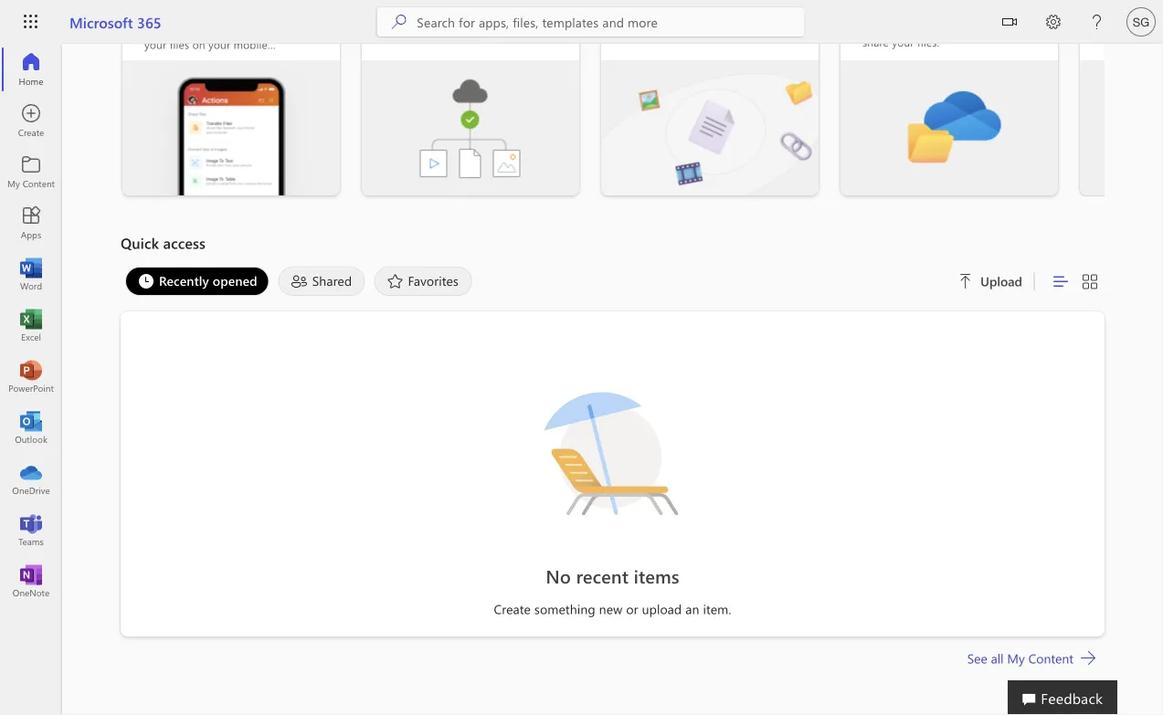 Task type: locate. For each thing, give the bounding box(es) containing it.
microsoft
[[69, 12, 133, 32]]

watch
[[863, 20, 893, 35]]

to inside download the app to access your files on your mobile device.
[[239, 22, 249, 37]]

save files to the cloud image
[[362, 60, 579, 196]]

1 vertical spatial access
[[163, 233, 206, 253]]

0 horizontal spatial to
[[239, 22, 249, 37]]

to right how
[[921, 20, 931, 35]]

upload
[[642, 601, 682, 618]]

to
[[921, 20, 931, 35], [239, 22, 249, 37]]

no recent items
[[546, 564, 679, 588]]

shared tab
[[274, 267, 370, 296]]

get the microsoft 365 mobile app image
[[122, 60, 340, 196]]

an
[[686, 601, 700, 618]]

to right app
[[239, 22, 249, 37]]

upload
[[981, 273, 1022, 290]]

my
[[1007, 650, 1025, 667]]

how
[[897, 20, 917, 35]]

teams image
[[22, 521, 40, 539]]

content
[[1028, 650, 1074, 667]]


[[1002, 15, 1017, 29]]

favorites
[[408, 272, 459, 289]]

collaborate in real time image
[[1080, 60, 1163, 196]]

none search field inside microsoft 365 banner
[[377, 7, 804, 37]]

tab list
[[121, 267, 937, 296]]

on
[[192, 37, 205, 52]]

navigation
[[0, 44, 62, 607]]

1 horizontal spatial access
[[252, 22, 283, 37]]

your down 365
[[144, 37, 167, 52]]

store,
[[934, 20, 961, 35]]

recently opened tab
[[121, 267, 274, 296]]

access
[[252, 22, 283, 37], [163, 233, 206, 253]]

2 horizontal spatial your
[[892, 35, 914, 49]]

or
[[626, 601, 638, 618]]

None search field
[[377, 7, 804, 37]]

shared element
[[278, 267, 365, 296]]

get started with onedrive image
[[841, 60, 1058, 196]]

app
[[217, 22, 235, 37]]

no recent items status
[[367, 564, 859, 589]]

excel image
[[22, 316, 40, 334]]

feedback button
[[1008, 681, 1118, 715]]

device.
[[144, 52, 178, 66]]

something
[[534, 601, 596, 618]]

your
[[892, 35, 914, 49], [144, 37, 167, 52], [208, 37, 231, 52]]

access right app
[[252, 22, 283, 37]]

sg
[[1133, 15, 1150, 29]]

my content image
[[22, 163, 40, 181]]

onenote image
[[22, 572, 40, 590]]

access up recently
[[163, 233, 206, 253]]

opened
[[213, 272, 257, 289]]

your right on
[[208, 37, 231, 52]]

quick
[[121, 233, 159, 253]]

1 horizontal spatial your
[[208, 37, 231, 52]]

tab list containing recently opened
[[121, 267, 937, 296]]

1 horizontal spatial to
[[921, 20, 931, 35]]

watch how to store, sync, and share your files. link
[[841, 0, 1058, 196]]

your left the 'files.'
[[892, 35, 914, 49]]

shared
[[312, 272, 352, 289]]

quick access
[[121, 233, 206, 253]]

0 vertical spatial access
[[252, 22, 283, 37]]

create something new or upload an item. status
[[367, 600, 859, 619]]

see
[[967, 650, 988, 667]]



Task type: vqa. For each thing, say whether or not it's contained in the screenshot.
OneNote 'link'
no



Task type: describe. For each thing, give the bounding box(es) containing it.
recently opened
[[159, 272, 257, 289]]

apps image
[[22, 214, 40, 232]]

mobile
[[234, 37, 268, 52]]

0 horizontal spatial your
[[144, 37, 167, 52]]

files
[[170, 37, 189, 52]]

download the app to access your files on your mobile device. link
[[122, 0, 340, 196]]

365
[[137, 12, 161, 32]]

download
[[144, 22, 194, 37]]

Search box. Suggestions appear as you type. search field
[[417, 7, 804, 37]]

recent
[[576, 564, 629, 588]]

and
[[991, 20, 1010, 35]]

no
[[546, 564, 571, 588]]

sync,
[[964, 20, 988, 35]]

microsoft 365 banner
[[0, 0, 1163, 47]]


[[1081, 652, 1096, 666]]

share
[[863, 35, 889, 49]]

create something new or upload an item.
[[494, 601, 731, 618]]

recently opened element
[[125, 267, 269, 296]]

the
[[198, 22, 214, 37]]

share a file image
[[601, 60, 819, 196]]

 button
[[988, 0, 1032, 47]]

powerpoint image
[[22, 367, 40, 386]]

feedback
[[1041, 688, 1103, 708]]

home image
[[22, 60, 40, 79]]


[[959, 274, 973, 289]]

access inside download the app to access your files on your mobile device.
[[252, 22, 283, 37]]

0 horizontal spatial access
[[163, 233, 206, 253]]

create
[[494, 601, 531, 618]]

new
[[599, 601, 623, 618]]

outlook image
[[22, 419, 40, 437]]

to inside 'watch how to store, sync, and share your files.'
[[921, 20, 931, 35]]

files.
[[917, 35, 940, 49]]

onedrive image
[[22, 470, 40, 488]]

watch how to store, sync, and share your files.
[[863, 20, 1010, 49]]

your inside 'watch how to store, sync, and share your files.'
[[892, 35, 914, 49]]

see all my content
[[967, 650, 1074, 667]]

microsoft 365
[[69, 12, 161, 32]]

favorites tab
[[370, 267, 477, 296]]

 upload
[[959, 273, 1022, 290]]

items
[[634, 564, 679, 588]]

item.
[[703, 601, 731, 618]]

sg button
[[1119, 0, 1163, 44]]

download the app to access your files on your mobile device.
[[144, 22, 283, 66]]

all
[[991, 650, 1004, 667]]

create image
[[22, 111, 40, 130]]

recently
[[159, 272, 209, 289]]

favorites element
[[374, 267, 472, 296]]

word image
[[22, 265, 40, 283]]

empty state icon image
[[530, 370, 695, 535]]



